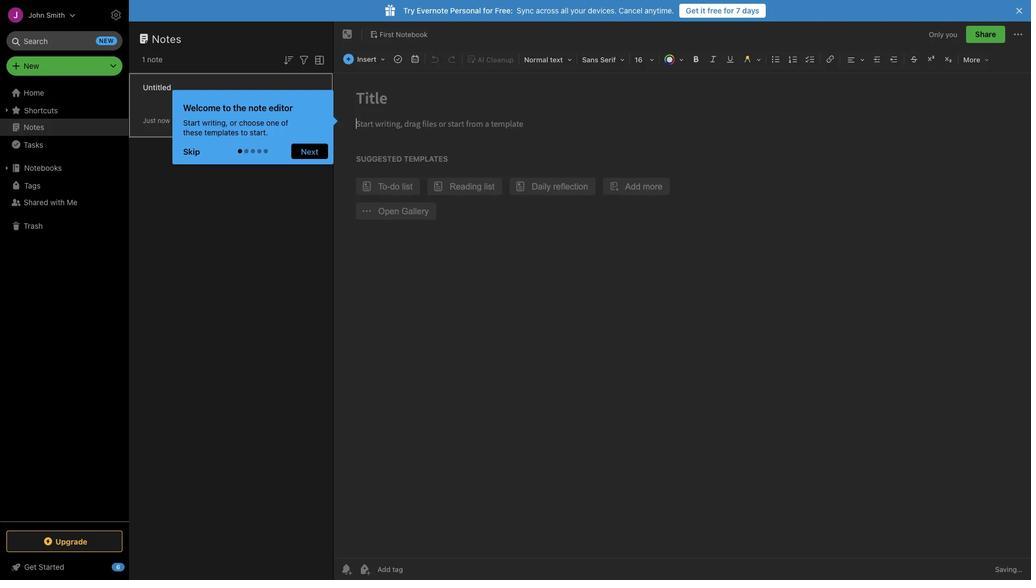 Task type: locate. For each thing, give the bounding box(es) containing it.
0 horizontal spatial to
[[223, 103, 231, 113]]

0 horizontal spatial for
[[483, 6, 493, 15]]

0 horizontal spatial note
[[147, 55, 163, 64]]

for
[[483, 6, 493, 15], [724, 6, 734, 15]]

2 for from the left
[[724, 6, 734, 15]]

just
[[143, 117, 156, 124]]

new
[[24, 62, 39, 70]]

bold image
[[689, 52, 704, 67]]

notebooks link
[[0, 160, 128, 177]]

across
[[536, 6, 559, 15]]

skip
[[183, 147, 200, 156]]

1 horizontal spatial notes
[[152, 32, 182, 45]]

to
[[223, 103, 231, 113], [241, 128, 248, 137]]

evernote
[[417, 6, 448, 15]]

sans serif
[[582, 56, 616, 64]]

to down choose
[[241, 128, 248, 137]]

to left the
[[223, 103, 231, 113]]

expand note image
[[341, 28, 354, 41]]

shortcuts button
[[0, 102, 128, 119]]

one
[[266, 118, 279, 127]]

share
[[976, 30, 997, 39]]

0 horizontal spatial notes
[[24, 123, 44, 132]]

editor
[[269, 103, 293, 113]]

1 for from the left
[[483, 6, 493, 15]]

free:
[[495, 6, 513, 15]]

shared with me
[[24, 198, 77, 207]]

notes up tasks on the left top of page
[[24, 123, 44, 132]]

1
[[142, 55, 145, 64]]

settings image
[[110, 9, 122, 21]]

notes
[[152, 32, 182, 45], [24, 123, 44, 132]]

your
[[571, 6, 586, 15]]

add a reminder image
[[340, 563, 353, 576]]

Font size field
[[631, 52, 658, 67]]

indent image
[[870, 52, 885, 67]]

1 vertical spatial note
[[249, 103, 267, 113]]

More field
[[960, 52, 993, 67]]

for inside button
[[724, 6, 734, 15]]

notes up 1 note
[[152, 32, 182, 45]]

now
[[158, 117, 170, 124]]

0 vertical spatial to
[[223, 103, 231, 113]]

notebook
[[396, 30, 428, 38]]

shared with me link
[[0, 194, 128, 211]]

trash link
[[0, 218, 128, 235]]

insert link image
[[823, 52, 838, 67]]

tasks button
[[0, 136, 128, 153]]

choose
[[239, 118, 264, 127]]

tags
[[24, 181, 41, 190]]

note window element
[[334, 21, 1032, 580]]

1 horizontal spatial to
[[241, 128, 248, 137]]

1 horizontal spatial note
[[249, 103, 267, 113]]

of
[[281, 118, 288, 127]]

note up choose
[[249, 103, 267, 113]]

superscript image
[[924, 52, 939, 67]]

note
[[147, 55, 163, 64], [249, 103, 267, 113]]

None search field
[[14, 31, 115, 51]]

0 vertical spatial note
[[147, 55, 163, 64]]

first
[[380, 30, 394, 38]]

or
[[230, 118, 237, 127]]

welcome to the note editor start writing, or choose one of these templates to start.
[[183, 103, 293, 137]]

Highlight field
[[739, 52, 765, 67]]

sans
[[582, 56, 599, 64]]

start
[[183, 118, 200, 127]]

for left the free:
[[483, 6, 493, 15]]

1 horizontal spatial for
[[724, 6, 734, 15]]

days
[[743, 6, 760, 15]]

Search text field
[[14, 31, 115, 51]]

0 vertical spatial notes
[[152, 32, 182, 45]]

first notebook
[[380, 30, 428, 38]]

tree
[[0, 84, 129, 521]]

next
[[301, 147, 319, 156]]

note right 1
[[147, 55, 163, 64]]

1 vertical spatial notes
[[24, 123, 44, 132]]

try
[[403, 6, 415, 15]]

task image
[[391, 52, 406, 67]]

click to collapse image
[[125, 560, 133, 573]]

serif
[[601, 56, 616, 64]]

more
[[964, 56, 981, 64]]

for for 7
[[724, 6, 734, 15]]

devices.
[[588, 6, 617, 15]]

it
[[701, 6, 706, 15]]

subscript image
[[941, 52, 956, 67]]

Heading level field
[[521, 52, 576, 67]]

1 vertical spatial to
[[241, 128, 248, 137]]

templates
[[205, 128, 239, 137]]

first notebook button
[[366, 27, 432, 42]]

Add tag field
[[377, 565, 457, 574]]

16
[[635, 56, 643, 64]]

numbered list image
[[786, 52, 801, 67]]

with
[[50, 198, 65, 207]]

start.
[[250, 128, 268, 137]]

for left '7'
[[724, 6, 734, 15]]

shared
[[24, 198, 48, 207]]



Task type: vqa. For each thing, say whether or not it's contained in the screenshot.
"Notebook"
yes



Task type: describe. For each thing, give the bounding box(es) containing it.
Font color field
[[661, 52, 688, 67]]

tags button
[[0, 177, 128, 194]]

normal text
[[524, 56, 563, 64]]

expand notebooks image
[[3, 164, 11, 172]]

home link
[[0, 84, 129, 102]]

upgrade
[[55, 537, 87, 546]]

untitled
[[143, 83, 171, 92]]

welcome
[[183, 103, 221, 113]]

get it free for 7 days button
[[680, 4, 766, 18]]

all
[[561, 6, 569, 15]]

Note Editor text field
[[334, 73, 1032, 558]]

sync
[[517, 6, 534, 15]]

for for free:
[[483, 6, 493, 15]]

home
[[24, 88, 44, 97]]

upgrade button
[[6, 531, 122, 552]]

italic image
[[706, 52, 721, 67]]

notes link
[[0, 119, 128, 136]]

personal
[[450, 6, 481, 15]]

normal
[[524, 56, 548, 64]]

tree containing home
[[0, 84, 129, 521]]

new button
[[6, 56, 122, 76]]

you
[[946, 30, 958, 38]]

get it free for 7 days
[[686, 6, 760, 15]]

share button
[[967, 26, 1006, 43]]

outdent image
[[887, 52, 902, 67]]

try evernote personal for free: sync across all your devices. cancel anytime.
[[403, 6, 674, 15]]

notes inside notes link
[[24, 123, 44, 132]]

skip button
[[178, 144, 210, 159]]

calendar event image
[[408, 52, 423, 67]]

insert
[[357, 55, 377, 63]]

checklist image
[[803, 52, 818, 67]]

add tag image
[[358, 563, 371, 576]]

anytime.
[[645, 6, 674, 15]]

next button
[[291, 144, 328, 159]]

only
[[929, 30, 944, 38]]

underline image
[[723, 52, 738, 67]]

Font family field
[[579, 52, 629, 67]]

7
[[736, 6, 741, 15]]

just now
[[143, 117, 170, 124]]

saving…
[[996, 565, 1023, 574]]

get
[[686, 6, 699, 15]]

notebooks
[[24, 164, 62, 172]]

strikethrough image
[[907, 52, 922, 67]]

text
[[550, 56, 563, 64]]

shortcuts
[[24, 106, 58, 115]]

Alignment field
[[842, 52, 869, 67]]

Insert field
[[341, 52, 389, 67]]

the
[[233, 103, 246, 113]]

tasks
[[24, 140, 43, 149]]

trash
[[24, 222, 43, 230]]

only you
[[929, 30, 958, 38]]

1 note
[[142, 55, 163, 64]]

bulleted list image
[[769, 52, 784, 67]]

free
[[708, 6, 722, 15]]

note inside "welcome to the note editor start writing, or choose one of these templates to start."
[[249, 103, 267, 113]]

writing,
[[202, 118, 228, 127]]

me
[[67, 198, 77, 207]]

these
[[183, 128, 202, 137]]

cancel
[[619, 6, 643, 15]]



